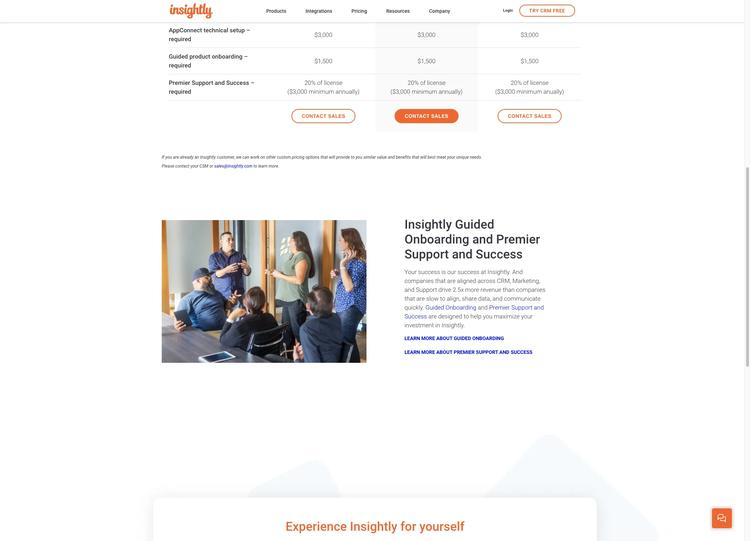 Task type: describe. For each thing, give the bounding box(es) containing it.
2 $3,000 from the left
[[418, 31, 436, 38]]

your
[[405, 269, 417, 276]]

across
[[478, 278, 495, 285]]

premier for premier support and success
[[489, 304, 510, 311]]

drive
[[438, 287, 451, 294]]

insightly logo link
[[170, 3, 255, 19]]

experience
[[286, 520, 347, 535]]

that right benefits
[[412, 155, 419, 160]]

an
[[195, 155, 199, 160]]

more for learn more about premier support and success
[[421, 350, 435, 356]]

guided for onboarding
[[425, 304, 444, 311]]

crm,
[[497, 278, 511, 285]]

value
[[377, 155, 387, 160]]

communicate
[[504, 295, 541, 303]]

– inside premier support and success – required
[[251, 79, 254, 86]]

onboarding
[[212, 53, 242, 60]]

custom
[[277, 155, 291, 160]]

other
[[266, 155, 276, 160]]

additional service agents
[[169, 9, 238, 16]]

and down your
[[405, 287, 414, 294]]

required inside premier support and success – required
[[169, 88, 191, 95]]

please contact your csm or sales@insightly.com to learn more.
[[162, 164, 279, 169]]

pricing
[[292, 155, 305, 160]]

is
[[441, 269, 446, 276]]

additional
[[169, 9, 196, 16]]

designed
[[438, 313, 462, 320]]

learn more about premier support and success link
[[405, 348, 532, 358]]

slow
[[426, 295, 439, 303]]

in
[[435, 322, 440, 329]]

quickly.
[[405, 304, 424, 311]]

to right 'provide'
[[351, 155, 355, 160]]

2 contact sales button from the left
[[395, 109, 459, 123]]

1 $3,000 from the left
[[315, 31, 332, 38]]

yourself
[[419, 520, 464, 535]]

more.
[[268, 164, 279, 169]]

needs.
[[470, 155, 482, 160]]

contact
[[175, 164, 189, 169]]

learn for learn more about premier support and success
[[405, 350, 420, 356]]

1 20% from the left
[[305, 79, 316, 86]]

try crm free
[[529, 8, 565, 14]]

options
[[306, 155, 320, 160]]

success for premier support and success
[[405, 313, 427, 320]]

1 $1,500 from the left
[[315, 57, 332, 65]]

support
[[476, 350, 498, 356]]

if
[[162, 155, 164, 160]]

20% inside 20% of license ($3,000 minimum anually)
[[511, 79, 522, 86]]

agents
[[219, 9, 238, 16]]

login
[[503, 8, 513, 13]]

resources
[[386, 8, 410, 14]]

3 contact sales link from the left
[[498, 109, 562, 123]]

align,
[[447, 295, 461, 303]]

1 ($3,000 from the left
[[287, 88, 307, 95]]

customer,
[[217, 155, 235, 160]]

success
[[511, 350, 532, 356]]

$49/user/mo
[[409, 9, 444, 16]]

support inside "premier support and success"
[[511, 304, 532, 311]]

premier support and success link
[[405, 304, 544, 320]]

and right value
[[388, 155, 395, 160]]

revenue
[[481, 287, 501, 294]]

appconnect
[[169, 27, 202, 34]]

2 $1,500 from the left
[[418, 57, 436, 65]]

pricing link
[[351, 7, 367, 16]]

pricing
[[351, 8, 367, 14]]

and up our
[[452, 247, 473, 262]]

premier support and success
[[405, 304, 544, 320]]

support inside your success is our success at insightly. and companies that are aligned across crm, marketing, and support drive 2.5x more revenue than companies that are slow to align, share data, and communicate quickly.
[[416, 287, 437, 294]]

contact sales for 1st contact sales button from the right
[[508, 113, 552, 119]]

2 license from the left
[[427, 79, 446, 86]]

contact sales for first contact sales button
[[302, 113, 345, 119]]

guided
[[454, 336, 471, 342]]

2 success from the left
[[458, 269, 479, 276]]

1 contact sales button from the left
[[291, 109, 355, 123]]

contact for first contact sales button
[[302, 113, 327, 119]]

are down our
[[447, 278, 456, 285]]

1 will from the left
[[329, 155, 335, 160]]

for
[[400, 520, 416, 535]]

and down "data,"
[[478, 304, 488, 311]]

service
[[198, 9, 218, 16]]

1 annually) from the left
[[336, 88, 360, 95]]

csm
[[200, 164, 208, 169]]

0 horizontal spatial companies
[[405, 278, 434, 285]]

anually)
[[543, 88, 564, 95]]

work
[[250, 155, 259, 160]]

guided onboarding link
[[425, 304, 476, 311]]

can
[[242, 155, 249, 160]]

guided onboarding and
[[425, 304, 489, 311]]

1 vertical spatial onboarding
[[446, 304, 476, 311]]

your inside are designed to help you maximize your investment in insightly.
[[521, 313, 533, 320]]

marketing,
[[512, 278, 540, 285]]

insightly guided onboarding and premier support and success
[[405, 218, 540, 262]]

products link
[[266, 7, 286, 16]]

2 minimum from the left
[[412, 88, 437, 95]]

20% of license ($3,000 minimum anually)
[[495, 79, 564, 95]]

contact for 2nd contact sales button from the right
[[405, 113, 430, 119]]

premier inside the insightly guided onboarding and premier support and success
[[496, 233, 540, 247]]

meet
[[437, 155, 446, 160]]

crm
[[540, 8, 552, 14]]

help
[[470, 313, 482, 320]]

2.5x
[[453, 287, 464, 294]]

aligned
[[457, 278, 476, 285]]

success inside the insightly guided onboarding and premier support and success
[[476, 247, 523, 262]]

sales for first contact sales button
[[328, 113, 345, 119]]

product
[[189, 53, 210, 60]]

onboarding
[[472, 336, 504, 342]]

– for guided product onboarding – required
[[244, 53, 248, 60]]

we
[[236, 155, 241, 160]]

products
[[266, 8, 286, 14]]

data,
[[478, 295, 491, 303]]

appconnect technical setup – required
[[169, 27, 250, 43]]

maximize
[[494, 313, 520, 320]]

are designed to help you maximize your investment in insightly.
[[405, 313, 533, 329]]

2 vertical spatial insightly
[[350, 520, 397, 535]]

1 vertical spatial your
[[190, 164, 198, 169]]

login link
[[503, 8, 513, 14]]

if you are already an insightly customer, we can work on other custom pricing options that will provide to you similar value and benefits that will best meet your unique needs.
[[162, 155, 482, 160]]

guided product onboarding – required
[[169, 53, 248, 69]]

about for premier
[[436, 350, 452, 356]]

unique
[[456, 155, 469, 160]]

try crm free button
[[519, 5, 575, 17]]



Task type: locate. For each thing, give the bounding box(es) containing it.
1 horizontal spatial contact
[[405, 113, 430, 119]]

2 vertical spatial guided
[[425, 304, 444, 311]]

support up slow in the right bottom of the page
[[416, 287, 437, 294]]

company link
[[429, 7, 450, 16]]

best
[[428, 155, 436, 160]]

1 horizontal spatial 20%
[[408, 79, 419, 86]]

1 horizontal spatial of
[[420, 79, 426, 86]]

your right the meet
[[447, 155, 455, 160]]

about down "in"
[[436, 336, 452, 342]]

1 horizontal spatial success
[[458, 269, 479, 276]]

0 horizontal spatial 20%
[[305, 79, 316, 86]]

our
[[447, 269, 456, 276]]

1 vertical spatial guided
[[455, 218, 494, 232]]

2 horizontal spatial success
[[476, 247, 523, 262]]

learn more about guided onboarding
[[405, 336, 504, 342]]

1 about from the top
[[436, 336, 452, 342]]

and down guided product onboarding – required
[[215, 79, 225, 86]]

premier
[[169, 79, 190, 86], [496, 233, 540, 247], [489, 304, 510, 311]]

0 horizontal spatial guided
[[169, 53, 188, 60]]

3 sales from the left
[[534, 113, 552, 119]]

contact for 1st contact sales button from the right
[[508, 113, 533, 119]]

about for guided
[[436, 336, 452, 342]]

technical
[[204, 27, 228, 34]]

1 success from the left
[[418, 269, 440, 276]]

to inside your success is our success at insightly. and companies that are aligned across crm, marketing, and support drive 2.5x more revenue than companies that are slow to align, share data, and communicate quickly.
[[440, 295, 445, 303]]

($3,000 inside 20% of license ($3,000 minimum anually)
[[495, 88, 515, 95]]

of
[[317, 79, 323, 86], [420, 79, 426, 86], [523, 79, 529, 86]]

2 horizontal spatial $3,000
[[521, 31, 539, 38]]

1 minimum from the left
[[309, 88, 334, 95]]

0 horizontal spatial contact sales button
[[291, 109, 355, 123]]

of inside 20% of license ($3,000 minimum anually)
[[523, 79, 529, 86]]

2 vertical spatial required
[[169, 88, 191, 95]]

0 vertical spatial onboarding
[[405, 233, 469, 247]]

to inside are designed to help you maximize your investment in insightly.
[[464, 313, 469, 320]]

success
[[418, 269, 440, 276], [458, 269, 479, 276]]

your down communicate
[[521, 313, 533, 320]]

1 vertical spatial companies
[[516, 287, 545, 294]]

license inside 20% of license ($3,000 minimum anually)
[[530, 79, 549, 86]]

success down quickly. at the right of the page
[[405, 313, 427, 320]]

to left "help"
[[464, 313, 469, 320]]

support down guided product onboarding – required
[[192, 79, 213, 86]]

0 horizontal spatial contact sales
[[302, 113, 345, 119]]

are
[[173, 155, 179, 160], [447, 278, 456, 285], [416, 295, 425, 303], [428, 313, 437, 320]]

onboarding down align,
[[446, 304, 476, 311]]

guided for product
[[169, 53, 188, 60]]

success inside "premier support and success"
[[405, 313, 427, 320]]

$29/user/mo
[[306, 9, 341, 16]]

2 horizontal spatial license
[[530, 79, 549, 86]]

support inside premier support and success – required
[[192, 79, 213, 86]]

0 horizontal spatial 20% of license ($3,000 minimum annually)
[[287, 79, 360, 95]]

premier support and success – required
[[169, 79, 254, 95]]

try crm free link
[[519, 5, 575, 17]]

0 horizontal spatial insightly.
[[442, 322, 465, 329]]

and
[[512, 269, 523, 276]]

you
[[165, 155, 172, 160], [356, 155, 362, 160], [483, 313, 493, 320]]

to left the learn
[[253, 164, 257, 169]]

that up quickly. at the right of the page
[[405, 295, 415, 303]]

and up at
[[472, 233, 493, 247]]

2 horizontal spatial ($3,000
[[495, 88, 515, 95]]

2 horizontal spatial minimum
[[517, 88, 542, 95]]

2 annually) from the left
[[439, 88, 463, 95]]

0 vertical spatial guided
[[169, 53, 188, 60]]

0 vertical spatial insightly.
[[488, 269, 511, 276]]

premier for premier support and success – required
[[169, 79, 190, 86]]

insightly. down designed
[[442, 322, 465, 329]]

1 horizontal spatial annually)
[[439, 88, 463, 95]]

1 contact sales from the left
[[302, 113, 345, 119]]

contact sales for 2nd contact sales button from the right
[[405, 113, 448, 119]]

1 license from the left
[[324, 79, 342, 86]]

1 required from the top
[[169, 36, 191, 43]]

insightly. inside your success is our success at insightly. and companies that are aligned across crm, marketing, and support drive 2.5x more revenue than companies that are slow to align, share data, and communicate quickly.
[[488, 269, 511, 276]]

0 horizontal spatial contact
[[302, 113, 327, 119]]

3 contact from the left
[[508, 113, 533, 119]]

1 vertical spatial about
[[436, 350, 452, 356]]

minimum
[[309, 88, 334, 95], [412, 88, 437, 95], [517, 88, 542, 95]]

2 vertical spatial your
[[521, 313, 533, 320]]

3 license from the left
[[530, 79, 549, 86]]

1 horizontal spatial insightly
[[350, 520, 397, 535]]

2 20% of license ($3,000 minimum annually) from the left
[[390, 79, 463, 95]]

0 horizontal spatial success
[[226, 79, 249, 86]]

companies down the marketing,
[[516, 287, 545, 294]]

0 vertical spatial premier
[[169, 79, 190, 86]]

you left similar
[[356, 155, 362, 160]]

0 horizontal spatial $1,500
[[315, 57, 332, 65]]

will left best
[[420, 155, 426, 160]]

0 horizontal spatial success
[[418, 269, 440, 276]]

3 of from the left
[[523, 79, 529, 86]]

0 horizontal spatial ($3,000
[[287, 88, 307, 95]]

$3,000 down $29/user/mo
[[315, 31, 332, 38]]

2 horizontal spatial of
[[523, 79, 529, 86]]

1 more from the top
[[421, 336, 435, 342]]

similar
[[363, 155, 376, 160]]

1 vertical spatial premier
[[496, 233, 540, 247]]

1 horizontal spatial contact sales link
[[395, 109, 459, 123]]

3 minimum from the left
[[517, 88, 542, 95]]

and down communicate
[[534, 304, 544, 311]]

($3,000
[[287, 88, 307, 95], [390, 88, 410, 95], [495, 88, 515, 95]]

your down an
[[190, 164, 198, 169]]

0 horizontal spatial annually)
[[336, 88, 360, 95]]

insightly
[[200, 155, 216, 160], [405, 218, 452, 232], [350, 520, 397, 535]]

2 horizontal spatial sales
[[534, 113, 552, 119]]

1 vertical spatial learn
[[405, 350, 420, 356]]

or
[[209, 164, 213, 169]]

support inside the insightly guided onboarding and premier support and success
[[405, 247, 449, 262]]

that
[[321, 155, 328, 160], [412, 155, 419, 160], [435, 278, 446, 285], [405, 295, 415, 303]]

support down communicate
[[511, 304, 532, 311]]

1 of from the left
[[317, 79, 323, 86]]

$99/user/mo
[[512, 9, 547, 16]]

and down revenue
[[493, 295, 503, 303]]

2 horizontal spatial guided
[[455, 218, 494, 232]]

2 horizontal spatial contact sales link
[[498, 109, 562, 123]]

premier up and
[[496, 233, 540, 247]]

premier down product at the left top
[[169, 79, 190, 86]]

2 sales from the left
[[431, 113, 448, 119]]

about down "learn more about guided onboarding" link
[[436, 350, 452, 356]]

3 ($3,000 from the left
[[495, 88, 515, 95]]

sales for 1st contact sales button from the right
[[534, 113, 552, 119]]

insightly. up crm,
[[488, 269, 511, 276]]

free
[[553, 8, 565, 14]]

2 required from the top
[[169, 62, 191, 69]]

required for guided
[[169, 62, 191, 69]]

success left is
[[418, 269, 440, 276]]

guided inside the insightly guided onboarding and premier support and success
[[455, 218, 494, 232]]

0 horizontal spatial sales
[[328, 113, 345, 119]]

3 contact sales from the left
[[508, 113, 552, 119]]

1 20% of license ($3,000 minimum annually) from the left
[[287, 79, 360, 95]]

0 vertical spatial about
[[436, 336, 452, 342]]

you inside are designed to help you maximize your investment in insightly.
[[483, 313, 493, 320]]

2 vertical spatial success
[[405, 313, 427, 320]]

1 vertical spatial success
[[476, 247, 523, 262]]

–
[[246, 27, 250, 34], [244, 53, 248, 60], [251, 79, 254, 86]]

2 ($3,000 from the left
[[390, 88, 410, 95]]

are up "in"
[[428, 313, 437, 320]]

2 horizontal spatial 20%
[[511, 79, 522, 86]]

2 20% from the left
[[408, 79, 419, 86]]

0 vertical spatial your
[[447, 155, 455, 160]]

success down onboarding
[[226, 79, 249, 86]]

success for premier support and success – required
[[226, 79, 249, 86]]

1 horizontal spatial sales
[[431, 113, 448, 119]]

2 of from the left
[[420, 79, 426, 86]]

2 horizontal spatial contact
[[508, 113, 533, 119]]

success up the aligned
[[458, 269, 479, 276]]

0 horizontal spatial insightly
[[200, 155, 216, 160]]

1 horizontal spatial ($3,000
[[390, 88, 410, 95]]

and
[[215, 79, 225, 86], [388, 155, 395, 160], [472, 233, 493, 247], [452, 247, 473, 262], [405, 287, 414, 294], [493, 295, 503, 303], [478, 304, 488, 311], [534, 304, 544, 311]]

1 horizontal spatial contact sales button
[[395, 109, 459, 123]]

and inside premier support and success – required
[[215, 79, 225, 86]]

guided inside guided product onboarding – required
[[169, 53, 188, 60]]

will left 'provide'
[[329, 155, 335, 160]]

premier inside premier support and success – required
[[169, 79, 190, 86]]

1 horizontal spatial contact sales
[[405, 113, 448, 119]]

premier up maximize
[[489, 304, 510, 311]]

than
[[503, 287, 515, 294]]

2 vertical spatial –
[[251, 79, 254, 86]]

0 horizontal spatial of
[[317, 79, 323, 86]]

0 vertical spatial required
[[169, 36, 191, 43]]

you right "help"
[[483, 313, 493, 320]]

learn more about guided onboarding link
[[405, 335, 504, 344]]

about
[[436, 336, 452, 342], [436, 350, 452, 356]]

integrations link
[[305, 7, 332, 16]]

20%
[[305, 79, 316, 86], [408, 79, 419, 86], [511, 79, 522, 86]]

2 contact from the left
[[405, 113, 430, 119]]

2 contact sales link from the left
[[395, 109, 459, 123]]

1 sales from the left
[[328, 113, 345, 119]]

will
[[329, 155, 335, 160], [420, 155, 426, 160]]

1 horizontal spatial insightly.
[[488, 269, 511, 276]]

1 horizontal spatial you
[[356, 155, 362, 160]]

3 $1,500 from the left
[[521, 57, 539, 65]]

at
[[481, 269, 486, 276]]

investment
[[405, 322, 434, 329]]

annually)
[[336, 88, 360, 95], [439, 88, 463, 95]]

sales
[[328, 113, 345, 119], [431, 113, 448, 119], [534, 113, 552, 119]]

1 vertical spatial more
[[421, 350, 435, 356]]

are up quickly. at the right of the page
[[416, 295, 425, 303]]

support up your
[[405, 247, 449, 262]]

2 horizontal spatial contact sales button
[[498, 109, 562, 123]]

2 contact sales from the left
[[405, 113, 448, 119]]

1 horizontal spatial 20% of license ($3,000 minimum annually)
[[390, 79, 463, 95]]

0 horizontal spatial contact sales link
[[291, 109, 355, 123]]

benefits
[[396, 155, 411, 160]]

1 contact from the left
[[302, 113, 327, 119]]

that down is
[[435, 278, 446, 285]]

insightly. inside are designed to help you maximize your investment in insightly.
[[442, 322, 465, 329]]

insightly inside the insightly guided onboarding and premier support and success
[[405, 218, 452, 232]]

0 horizontal spatial will
[[329, 155, 335, 160]]

$3,000 down $49/user/mo
[[418, 31, 436, 38]]

0 horizontal spatial $3,000
[[315, 31, 332, 38]]

contact sales
[[302, 113, 345, 119], [405, 113, 448, 119], [508, 113, 552, 119]]

2 about from the top
[[436, 350, 452, 356]]

required
[[169, 36, 191, 43], [169, 62, 191, 69], [169, 88, 191, 95]]

more
[[465, 287, 479, 294]]

insightly logo image
[[170, 3, 212, 19]]

success up at
[[476, 247, 523, 262]]

2 horizontal spatial insightly
[[405, 218, 452, 232]]

1 horizontal spatial $1,500
[[418, 57, 436, 65]]

setup
[[230, 27, 245, 34]]

experience insightly for yourself
[[286, 520, 464, 535]]

1 horizontal spatial success
[[405, 313, 427, 320]]

to down 'drive'
[[440, 295, 445, 303]]

2 horizontal spatial $1,500
[[521, 57, 539, 65]]

2 learn from the top
[[405, 350, 420, 356]]

0 horizontal spatial you
[[165, 155, 172, 160]]

– inside guided product onboarding – required
[[244, 53, 248, 60]]

resources link
[[386, 7, 410, 16]]

sales for 2nd contact sales button from the right
[[431, 113, 448, 119]]

2 horizontal spatial contact sales
[[508, 113, 552, 119]]

– for appconnect technical setup – required
[[246, 27, 250, 34]]

2 will from the left
[[420, 155, 426, 160]]

learn
[[258, 164, 267, 169]]

that right options
[[321, 155, 328, 160]]

are inside are designed to help you maximize your investment in insightly.
[[428, 313, 437, 320]]

required inside guided product onboarding – required
[[169, 62, 191, 69]]

1 horizontal spatial companies
[[516, 287, 545, 294]]

0 vertical spatial success
[[226, 79, 249, 86]]

please
[[162, 164, 174, 169]]

2 more from the top
[[421, 350, 435, 356]]

on
[[260, 155, 265, 160]]

1 learn from the top
[[405, 336, 420, 342]]

0 horizontal spatial your
[[190, 164, 198, 169]]

20% of license ($3,000 minimum annually)
[[287, 79, 360, 95], [390, 79, 463, 95]]

1 horizontal spatial license
[[427, 79, 446, 86]]

learn for learn more about guided onboarding
[[405, 336, 420, 342]]

your success is our success at insightly. and companies that are aligned across crm, marketing, and support drive 2.5x more revenue than companies that are slow to align, share data, and communicate quickly.
[[405, 269, 545, 311]]

required inside appconnect technical setup – required
[[169, 36, 191, 43]]

– inside appconnect technical setup – required
[[246, 27, 250, 34]]

are left already
[[173, 155, 179, 160]]

1 horizontal spatial will
[[420, 155, 426, 160]]

success inside premier support and success – required
[[226, 79, 249, 86]]

0 vertical spatial companies
[[405, 278, 434, 285]]

try
[[529, 8, 539, 14]]

contact
[[302, 113, 327, 119], [405, 113, 430, 119], [508, 113, 533, 119]]

0 vertical spatial learn
[[405, 336, 420, 342]]

0 horizontal spatial minimum
[[309, 88, 334, 95]]

1 vertical spatial insightly.
[[442, 322, 465, 329]]

premier inside "premier support and success"
[[489, 304, 510, 311]]

required for appconnect
[[169, 36, 191, 43]]

2 horizontal spatial your
[[521, 313, 533, 320]]

0 horizontal spatial license
[[324, 79, 342, 86]]

onboarding inside the insightly guided onboarding and premier support and success
[[405, 233, 469, 247]]

insightly.
[[488, 269, 511, 276], [442, 322, 465, 329]]

$3,000 down the $99/user/mo
[[521, 31, 539, 38]]

success
[[226, 79, 249, 86], [476, 247, 523, 262], [405, 313, 427, 320]]

already
[[180, 155, 193, 160]]

1 horizontal spatial $3,000
[[418, 31, 436, 38]]

learn
[[405, 336, 420, 342], [405, 350, 420, 356]]

and inside "premier support and success"
[[534, 304, 544, 311]]

onboarding up is
[[405, 233, 469, 247]]

company
[[429, 8, 450, 14]]

1 vertical spatial insightly
[[405, 218, 452, 232]]

1 vertical spatial required
[[169, 62, 191, 69]]

2 vertical spatial premier
[[489, 304, 510, 311]]

3 required from the top
[[169, 88, 191, 95]]

integrations
[[305, 8, 332, 14]]

3 contact sales button from the left
[[498, 109, 562, 123]]

provide
[[336, 155, 350, 160]]

0 vertical spatial –
[[246, 27, 250, 34]]

0 vertical spatial more
[[421, 336, 435, 342]]

license
[[324, 79, 342, 86], [427, 79, 446, 86], [530, 79, 549, 86]]

0 vertical spatial insightly
[[200, 155, 216, 160]]

2022 11 01 image
[[162, 221, 366, 363]]

1 horizontal spatial minimum
[[412, 88, 437, 95]]

premier
[[454, 350, 475, 356]]

3 20% from the left
[[511, 79, 522, 86]]

and
[[499, 350, 509, 356]]

1 horizontal spatial your
[[447, 155, 455, 160]]

3 $3,000 from the left
[[521, 31, 539, 38]]

you right if
[[165, 155, 172, 160]]

1 vertical spatial –
[[244, 53, 248, 60]]

1 contact sales link from the left
[[291, 109, 355, 123]]

minimum inside 20% of license ($3,000 minimum anually)
[[517, 88, 542, 95]]

1 horizontal spatial guided
[[425, 304, 444, 311]]

more for learn more about guided onboarding
[[421, 336, 435, 342]]

companies down your
[[405, 278, 434, 285]]

2 horizontal spatial you
[[483, 313, 493, 320]]



Task type: vqa. For each thing, say whether or not it's contained in the screenshot.
left "20% Of License ($3,000 Minimum Annually)"
yes



